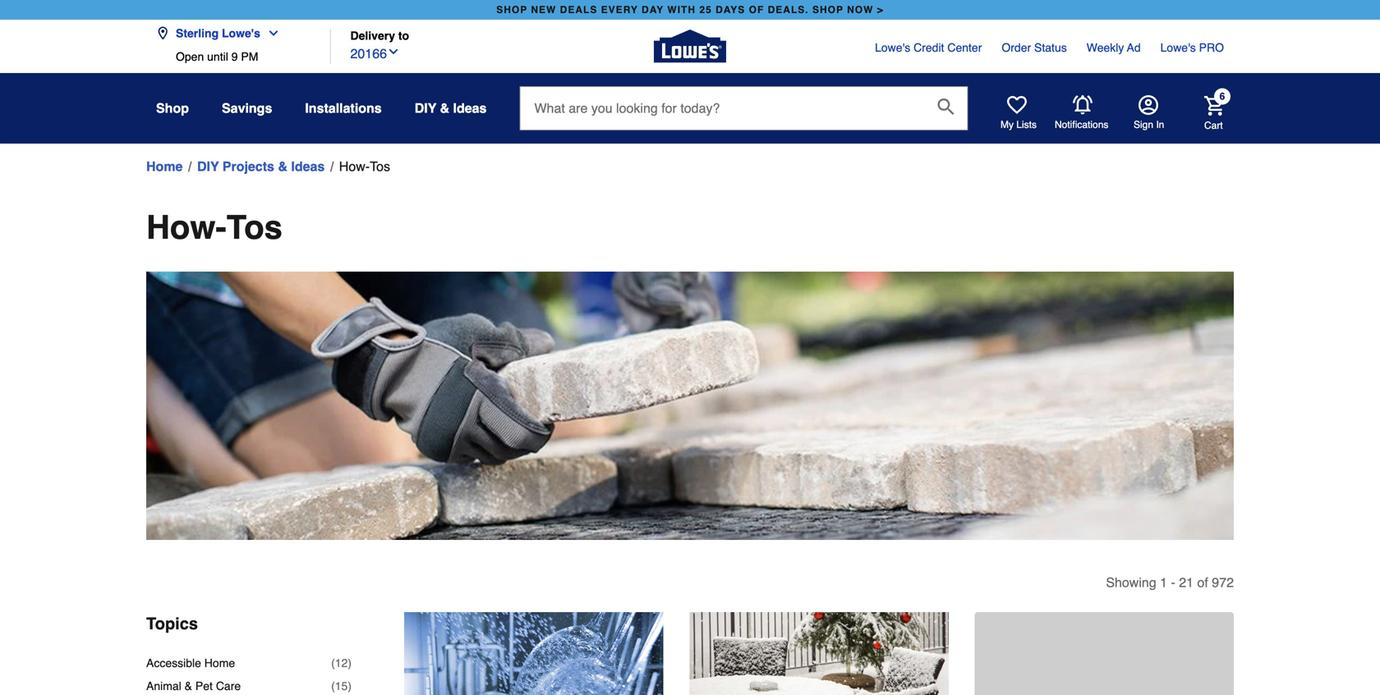 Task type: locate. For each thing, give the bounding box(es) containing it.
lowe's home improvement lists image
[[1007, 95, 1027, 115]]

lowe's
[[222, 27, 260, 40], [875, 41, 910, 54], [1161, 41, 1196, 54]]

home down shop button
[[146, 159, 183, 174]]

my lists link
[[1001, 95, 1037, 131]]

lowe's credit center
[[875, 41, 982, 54]]

2 vertical spatial &
[[185, 680, 192, 693]]

my
[[1001, 119, 1014, 131]]

open
[[176, 50, 204, 63]]

2 shop from the left
[[813, 4, 844, 16]]

1 horizontal spatial diy
[[415, 101, 436, 116]]

1 ( from the top
[[331, 657, 335, 670]]

sign
[[1134, 119, 1154, 131]]

0 vertical spatial )
[[348, 657, 352, 670]]

ideas inside button
[[453, 101, 487, 116]]

& inside button
[[440, 101, 449, 116]]

0 vertical spatial how-
[[339, 159, 370, 174]]

diy for diy & ideas
[[415, 101, 436, 116]]

1 shop from the left
[[496, 4, 528, 16]]

a woman laying concrete pavers on paver base panels to create a paving stone walkway. image
[[146, 272, 1234, 541]]

shop
[[156, 101, 189, 116]]

) for ( 15 )
[[348, 680, 352, 693]]

tos down "diy projects & ideas" link
[[227, 209, 283, 246]]

1 vertical spatial home
[[204, 657, 235, 670]]

home
[[146, 159, 183, 174], [204, 657, 235, 670]]

&
[[440, 101, 449, 116], [278, 159, 287, 174], [185, 680, 192, 693]]

to
[[398, 29, 409, 42]]

0 vertical spatial (
[[331, 657, 335, 670]]

shop
[[496, 4, 528, 16], [813, 4, 844, 16]]

) up 15
[[348, 657, 352, 670]]

how- down installations 'button'
[[339, 159, 370, 174]]

of
[[1197, 576, 1208, 591]]

0 horizontal spatial home
[[146, 159, 183, 174]]

center
[[948, 41, 982, 54]]

(
[[331, 657, 335, 670], [331, 680, 335, 693]]

shop left now
[[813, 4, 844, 16]]

notifications
[[1055, 119, 1109, 131]]

1 vertical spatial diy
[[197, 159, 219, 174]]

pet
[[195, 680, 213, 693]]

1 horizontal spatial ideas
[[453, 101, 487, 116]]

None search field
[[520, 86, 968, 146]]

2 horizontal spatial lowe's
[[1161, 41, 1196, 54]]

animal
[[146, 680, 181, 693]]

tos
[[370, 159, 390, 174], [227, 209, 283, 246]]

lowe's left pro
[[1161, 41, 1196, 54]]

1 horizontal spatial how-tos
[[339, 159, 390, 174]]

1 horizontal spatial home
[[204, 657, 235, 670]]

1 horizontal spatial how-
[[339, 159, 370, 174]]

ideas
[[453, 101, 487, 116], [291, 159, 325, 174]]

0 horizontal spatial how-tos
[[146, 209, 283, 246]]

diy for diy projects & ideas
[[197, 159, 219, 174]]

1 horizontal spatial &
[[278, 159, 287, 174]]

2 ( from the top
[[331, 680, 335, 693]]

lowe's for lowe's pro
[[1161, 41, 1196, 54]]

2 ) from the top
[[348, 680, 352, 693]]

20166
[[350, 46, 387, 61]]

1 vertical spatial how-tos
[[146, 209, 283, 246]]

savings button
[[222, 94, 272, 123]]

showing
[[1106, 576, 1157, 591]]

diy inside button
[[415, 101, 436, 116]]

how-tos down installations 'button'
[[339, 159, 390, 174]]

diy
[[415, 101, 436, 116], [197, 159, 219, 174]]

25
[[699, 4, 712, 16]]

lowe's up 9
[[222, 27, 260, 40]]

) down ( 12 )
[[348, 680, 352, 693]]

pro
[[1199, 41, 1224, 54]]

0 vertical spatial diy
[[415, 101, 436, 116]]

lowe's home improvement account image
[[1139, 95, 1158, 115]]

shop new deals every day with 25 days of deals. shop now >
[[496, 4, 884, 16]]

weekly ad link
[[1087, 39, 1141, 56]]

how-tos
[[339, 159, 390, 174], [146, 209, 283, 246]]

diy projects & ideas
[[197, 159, 325, 174]]

diy & ideas
[[415, 101, 487, 116]]

( up 15
[[331, 657, 335, 670]]

1 vertical spatial (
[[331, 680, 335, 693]]

ad
[[1127, 41, 1141, 54]]

6
[[1220, 91, 1225, 102]]

( down ( 12 )
[[331, 680, 335, 693]]

tos down installations 'button'
[[370, 159, 390, 174]]

how-tos down projects
[[146, 209, 283, 246]]

)
[[348, 657, 352, 670], [348, 680, 352, 693]]

topics
[[146, 615, 198, 634]]

installations button
[[305, 94, 382, 123]]

0 horizontal spatial shop
[[496, 4, 528, 16]]

pm
[[241, 50, 258, 63]]

( for 15
[[331, 680, 335, 693]]

0 vertical spatial tos
[[370, 159, 390, 174]]

home up care
[[204, 657, 235, 670]]

0 horizontal spatial diy
[[197, 159, 219, 174]]

0 horizontal spatial lowe's
[[222, 27, 260, 40]]

& for diy & ideas
[[440, 101, 449, 116]]

lowe's left credit
[[875, 41, 910, 54]]

9
[[231, 50, 238, 63]]

0 vertical spatial ideas
[[453, 101, 487, 116]]

0 horizontal spatial how-
[[146, 209, 227, 246]]

home link
[[146, 157, 183, 177]]

how- down home link
[[146, 209, 227, 246]]

how-
[[339, 159, 370, 174], [146, 209, 227, 246]]

2 horizontal spatial &
[[440, 101, 449, 116]]

20166 button
[[350, 42, 400, 64]]

until
[[207, 50, 228, 63]]

weekly
[[1087, 41, 1124, 54]]

status
[[1034, 41, 1067, 54]]

( 12 )
[[331, 657, 352, 670]]

camera image
[[944, 100, 960, 117]]

0 horizontal spatial &
[[185, 680, 192, 693]]

>
[[877, 4, 884, 16]]

0 horizontal spatial tos
[[227, 209, 283, 246]]

1 vertical spatial tos
[[227, 209, 283, 246]]

shop left the new on the top left
[[496, 4, 528, 16]]

lowe's credit center link
[[875, 39, 982, 56]]

1 horizontal spatial tos
[[370, 159, 390, 174]]

animal & pet care
[[146, 680, 241, 693]]

1 horizontal spatial lowe's
[[875, 41, 910, 54]]

Search Query text field
[[520, 87, 893, 130]]

wine glasses getting washed in a dishwasher. image
[[404, 613, 663, 696]]

lists
[[1017, 119, 1037, 131]]

1 ) from the top
[[348, 657, 352, 670]]

0 vertical spatial how-tos
[[339, 159, 390, 174]]

new
[[531, 4, 556, 16]]

1 vertical spatial ideas
[[291, 159, 325, 174]]

1 vertical spatial how-
[[146, 209, 227, 246]]

delivery to
[[350, 29, 409, 42]]

1 horizontal spatial shop
[[813, 4, 844, 16]]

0 vertical spatial &
[[440, 101, 449, 116]]

0 vertical spatial home
[[146, 159, 183, 174]]

lowe's home improvement logo image
[[654, 10, 726, 83]]

deals.
[[768, 4, 809, 16]]

1 vertical spatial )
[[348, 680, 352, 693]]



Task type: describe. For each thing, give the bounding box(es) containing it.
credit
[[914, 41, 944, 54]]

order status link
[[1002, 39, 1067, 56]]

15
[[335, 680, 348, 693]]

21
[[1179, 576, 1194, 591]]

chevron down image
[[260, 27, 280, 40]]

an outdoor patio table and chairs covered in snow with a christmas tree. image
[[690, 613, 949, 696]]

care
[[216, 680, 241, 693]]

my lists
[[1001, 119, 1037, 131]]

-
[[1171, 576, 1176, 591]]

) for ( 12 )
[[348, 657, 352, 670]]

how-tos button
[[339, 157, 390, 177]]

day
[[642, 4, 664, 16]]

tos inside how-tos button
[[370, 159, 390, 174]]

lowe's for lowe's credit center
[[875, 41, 910, 54]]

972
[[1212, 576, 1234, 591]]

1 vertical spatial &
[[278, 159, 287, 174]]

deals
[[560, 4, 598, 16]]

diy & ideas button
[[415, 94, 487, 123]]

of
[[749, 4, 764, 16]]

a video on preparing your fall garden for spring. image
[[975, 613, 1234, 696]]

cart
[[1204, 120, 1223, 131]]

order status
[[1002, 41, 1067, 54]]

diy projects & ideas link
[[197, 157, 325, 177]]

lowe's pro
[[1161, 41, 1224, 54]]

sign in button
[[1134, 95, 1164, 131]]

( 15 )
[[331, 680, 352, 693]]

weekly ad
[[1087, 41, 1141, 54]]

sign in
[[1134, 119, 1164, 131]]

sterling lowe's button
[[156, 17, 287, 50]]

lowe's pro link
[[1161, 39, 1224, 56]]

sterling lowe's
[[176, 27, 260, 40]]

lowe's home improvement notification center image
[[1073, 95, 1093, 115]]

shop new deals every day with 25 days of deals. shop now > link
[[493, 0, 887, 20]]

now
[[847, 4, 874, 16]]

accessible
[[146, 657, 201, 670]]

every
[[601, 4, 638, 16]]

savings
[[222, 101, 272, 116]]

accessible home
[[146, 657, 235, 670]]

days
[[716, 4, 745, 16]]

how- inside button
[[339, 159, 370, 174]]

( for 12
[[331, 657, 335, 670]]

location image
[[156, 27, 169, 40]]

lowe's inside button
[[222, 27, 260, 40]]

order
[[1002, 41, 1031, 54]]

shop button
[[156, 94, 189, 123]]

sterling
[[176, 27, 219, 40]]

open until 9 pm
[[176, 50, 258, 63]]

showing 1 - 21 of 972
[[1106, 576, 1234, 591]]

with
[[667, 4, 696, 16]]

12
[[335, 657, 348, 670]]

lowe's home improvement cart image
[[1204, 96, 1224, 116]]

installations
[[305, 101, 382, 116]]

& for animal & pet care
[[185, 680, 192, 693]]

delivery
[[350, 29, 395, 42]]

projects
[[222, 159, 274, 174]]

in
[[1156, 119, 1164, 131]]

1
[[1160, 576, 1167, 591]]

chevron down image
[[387, 45, 400, 58]]

0 horizontal spatial ideas
[[291, 159, 325, 174]]



Task type: vqa. For each thing, say whether or not it's contained in the screenshot.
the )
yes



